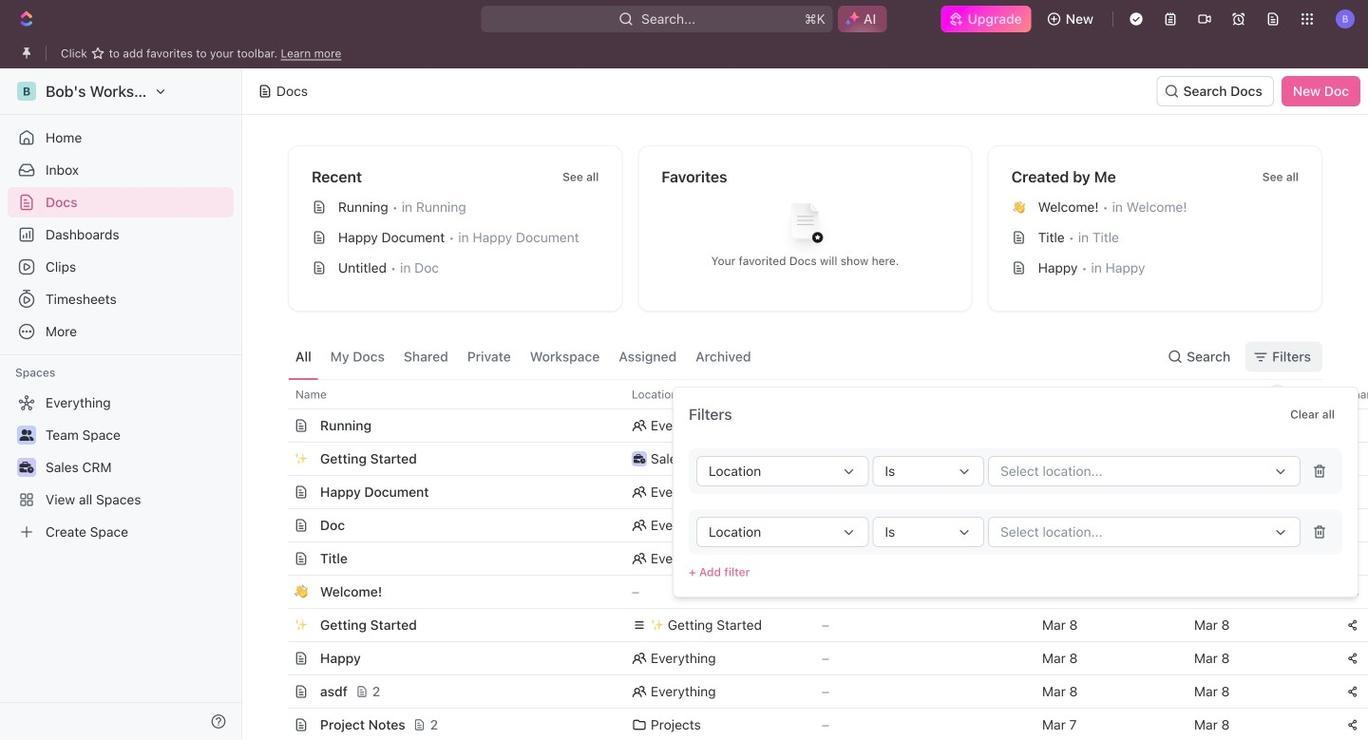 Task type: describe. For each thing, give the bounding box(es) containing it.
cell for second row from the bottom
[[267, 676, 288, 708]]

3 row from the top
[[267, 442, 1368, 476]]

cell for fourth row from the top of the page
[[267, 476, 288, 508]]

cell for 4th row from the bottom
[[267, 609, 288, 641]]

cell for fifth row from the bottom of the page
[[267, 576, 288, 608]]

cell for 2nd row from the top
[[267, 410, 288, 442]]

tree inside sidebar 'navigation'
[[8, 388, 234, 547]]

5 row from the top
[[267, 508, 1368, 543]]

10 row from the top
[[267, 675, 1368, 709]]

11 row from the top
[[267, 708, 1368, 740]]

cell for fifth row from the top of the page
[[267, 509, 288, 542]]

1 row from the top
[[267, 379, 1368, 410]]

2 row from the top
[[267, 409, 1368, 443]]

cell for 11th row
[[267, 709, 288, 740]]

7 row from the top
[[267, 575, 1368, 609]]



Task type: locate. For each thing, give the bounding box(es) containing it.
9 row from the top
[[267, 641, 1368, 676]]

cell for third row
[[267, 443, 288, 475]]

column header
[[267, 379, 288, 410]]

cell for third row from the bottom
[[267, 642, 288, 675]]

row
[[267, 379, 1368, 410], [267, 409, 1368, 443], [267, 442, 1368, 476], [267, 475, 1368, 509], [267, 508, 1368, 543], [267, 542, 1368, 576], [267, 575, 1368, 609], [267, 608, 1368, 642], [267, 641, 1368, 676], [267, 675, 1368, 709], [267, 708, 1368, 740]]

no favorited docs image
[[767, 189, 843, 265]]

tab list
[[288, 335, 759, 379]]

8 row from the top
[[267, 608, 1368, 642]]

sidebar navigation
[[0, 68, 242, 740]]

cell for sixth row from the top
[[267, 543, 288, 575]]

4 row from the top
[[267, 475, 1368, 509]]

business time image
[[634, 454, 645, 464]]

6 row from the top
[[267, 542, 1368, 576]]

tree
[[8, 388, 234, 547]]

cell
[[267, 410, 288, 442], [1183, 410, 1335, 442], [267, 443, 288, 475], [267, 476, 288, 508], [267, 509, 288, 542], [267, 543, 288, 575], [267, 576, 288, 608], [267, 609, 288, 641], [267, 642, 288, 675], [267, 676, 288, 708], [267, 709, 288, 740]]

table
[[267, 379, 1368, 740]]



Task type: vqa. For each thing, say whether or not it's contained in the screenshot.
6
no



